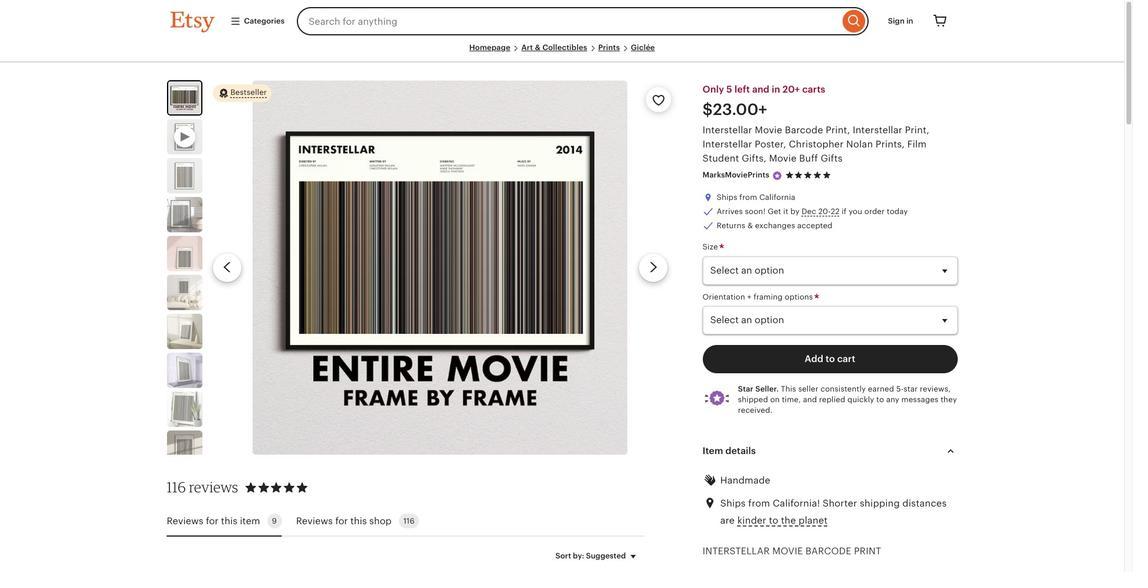 Task type: describe. For each thing, give the bounding box(es) containing it.
2 print, from the left
[[906, 125, 930, 136]]

bestseller
[[231, 88, 267, 97]]

$23.00+
[[703, 100, 768, 119]]

interstellar up student
[[703, 139, 753, 150]]

add to cart button
[[703, 345, 958, 374]]

barcode
[[806, 546, 852, 557]]

seller
[[799, 385, 819, 394]]

today
[[887, 207, 908, 216]]

shipping
[[860, 499, 900, 510]]

interstellar movie barcode print interstellar print image 3 image
[[167, 197, 202, 233]]

from for california
[[740, 193, 758, 202]]

homepage
[[470, 43, 511, 52]]

0 horizontal spatial interstellar movie barcode print interstellar print image 1 image
[[168, 82, 201, 115]]

buff
[[800, 153, 819, 164]]

star_seller image
[[772, 171, 783, 181]]

suggested
[[586, 552, 626, 561]]

item
[[240, 516, 260, 527]]

seller.
[[756, 385, 779, 394]]

homepage link
[[470, 43, 511, 52]]

sort by: suggested
[[556, 552, 626, 561]]

orientation
[[703, 293, 746, 301]]

exchanges
[[755, 222, 796, 230]]

add
[[805, 354, 824, 365]]

cart
[[838, 354, 856, 365]]

star
[[904, 385, 918, 394]]

interstellar up prints,
[[853, 125, 903, 136]]

poster,
[[755, 139, 787, 150]]

christopher
[[789, 139, 844, 150]]

gifts
[[821, 153, 843, 164]]

print
[[855, 546, 882, 557]]

the
[[781, 515, 796, 526]]

1 horizontal spatial interstellar movie barcode print interstellar print image 1 image
[[253, 80, 628, 455]]

nolan
[[847, 139, 874, 150]]

kinder
[[738, 515, 767, 526]]

categories
[[244, 16, 285, 25]]

& for art
[[535, 43, 541, 52]]

student
[[703, 153, 740, 164]]

interstellar down $23.00+
[[703, 125, 753, 136]]

this seller consistently earned 5-star reviews, shipped on time, and replied quickly to any messages they received.
[[738, 385, 958, 415]]

movie
[[773, 546, 803, 557]]

reviews
[[189, 479, 238, 497]]

ships from california
[[717, 193, 796, 202]]

marksmovieprints link
[[703, 171, 770, 180]]

reviews for this item
[[167, 516, 260, 527]]

reviews for reviews for this shop
[[296, 516, 333, 527]]

this for item
[[221, 516, 238, 527]]

star
[[738, 385, 754, 394]]

interstellar movie barcode print interstellar print image 4 image
[[167, 236, 202, 272]]

kinder to the planet button
[[738, 512, 828, 530]]

quickly
[[848, 396, 875, 404]]

and inside the this seller consistently earned 5-star reviews, shipped on time, and replied quickly to any messages they received.
[[803, 396, 818, 404]]

any
[[887, 396, 900, 404]]

framing
[[754, 293, 783, 301]]

size
[[703, 243, 721, 252]]

this
[[781, 385, 797, 394]]

sort
[[556, 552, 571, 561]]

116 for 116 reviews
[[167, 479, 186, 497]]

by:
[[573, 552, 584, 561]]

prints link
[[599, 43, 620, 52]]

interstellar movie barcode print
[[703, 546, 882, 557]]

options
[[785, 293, 813, 301]]

sign
[[889, 16, 905, 25]]

by
[[791, 207, 800, 216]]

0 vertical spatial movie
[[755, 125, 783, 136]]

reviews for reviews for this item
[[167, 516, 204, 527]]

film
[[908, 139, 927, 150]]

arrives soon! get it by dec 20-22 if you order today
[[717, 207, 908, 216]]

art & collectibles link
[[522, 43, 588, 52]]

116 for 116
[[404, 517, 415, 526]]

collectibles
[[543, 43, 588, 52]]

giclée link
[[631, 43, 655, 52]]

banner containing categories
[[149, 0, 976, 43]]

shipped
[[738, 396, 769, 404]]

only
[[703, 84, 725, 95]]

interstellar
[[703, 546, 770, 557]]

only 5 left and in 20+ carts $23.00+
[[703, 84, 826, 119]]

shorter
[[823, 499, 858, 510]]

time,
[[782, 396, 801, 404]]



Task type: locate. For each thing, give the bounding box(es) containing it.
to down earned
[[877, 396, 885, 404]]

2 reviews from the left
[[296, 516, 333, 527]]

5-
[[897, 385, 904, 394]]

1 vertical spatial from
[[749, 499, 771, 510]]

0 vertical spatial in
[[907, 16, 914, 25]]

1 this from the left
[[221, 516, 238, 527]]

ships from california! shorter shipping distances are
[[721, 499, 947, 526]]

soon! get
[[745, 207, 782, 216]]

you
[[849, 207, 863, 216]]

0 horizontal spatial this
[[221, 516, 238, 527]]

to inside the this seller consistently earned 5-star reviews, shipped on time, and replied quickly to any messages they received.
[[877, 396, 885, 404]]

1 horizontal spatial reviews
[[296, 516, 333, 527]]

ships inside ships from california! shorter shipping distances are
[[721, 499, 746, 510]]

replied
[[820, 396, 846, 404]]

to for kinder to the planet
[[769, 515, 779, 526]]

interstellar movie barcode print interstellar print image 8 image
[[167, 392, 202, 428]]

116 inside "tab list"
[[404, 517, 415, 526]]

reviews down 116 reviews
[[167, 516, 204, 527]]

2 this from the left
[[351, 516, 367, 527]]

ships for ships from california! shorter shipping distances are
[[721, 499, 746, 510]]

to for add to cart
[[826, 354, 835, 365]]

item
[[703, 446, 724, 457]]

20+
[[783, 84, 800, 95]]

carts
[[803, 84, 826, 95]]

movie up star_seller image
[[770, 153, 797, 164]]

0 horizontal spatial &
[[535, 43, 541, 52]]

1 vertical spatial movie
[[770, 153, 797, 164]]

this left "shop"
[[351, 516, 367, 527]]

menu bar containing homepage
[[170, 43, 955, 63]]

barcode
[[785, 125, 824, 136]]

1 vertical spatial to
[[877, 396, 885, 404]]

sign in button
[[880, 11, 923, 32]]

bestseller button
[[213, 84, 272, 103]]

0 vertical spatial and
[[753, 84, 770, 95]]

1 for from the left
[[206, 516, 219, 527]]

0 vertical spatial 116
[[167, 479, 186, 497]]

1 horizontal spatial in
[[907, 16, 914, 25]]

0 horizontal spatial in
[[772, 84, 781, 95]]

interstellar movie barcode print interstellar print image 1 image
[[253, 80, 628, 455], [168, 82, 201, 115]]

marksmovieprints
[[703, 171, 770, 180]]

if
[[842, 207, 847, 216]]

accepted
[[798, 222, 833, 230]]

0 vertical spatial to
[[826, 354, 835, 365]]

this
[[221, 516, 238, 527], [351, 516, 367, 527]]

for for item
[[206, 516, 219, 527]]

reviews right 9
[[296, 516, 333, 527]]

from up kinder
[[749, 499, 771, 510]]

it
[[784, 207, 789, 216]]

earned
[[869, 385, 895, 394]]

in right sign
[[907, 16, 914, 25]]

ships up are
[[721, 499, 746, 510]]

in inside only 5 left and in 20+ carts $23.00+
[[772, 84, 781, 95]]

interstellar movie barcode print interstellar print image 6 image
[[167, 314, 202, 350]]

& for returns
[[748, 222, 753, 230]]

returns
[[717, 222, 746, 230]]

in inside button
[[907, 16, 914, 25]]

from up soon! get
[[740, 193, 758, 202]]

0 vertical spatial from
[[740, 193, 758, 202]]

menu bar
[[170, 43, 955, 63]]

interstellar movie barcode print, interstellar print, interstellar poster, christopher nolan prints, film student gifts, movie buff gifts
[[703, 125, 930, 164]]

1 horizontal spatial for
[[335, 516, 348, 527]]

1 vertical spatial 116
[[404, 517, 415, 526]]

1 vertical spatial and
[[803, 396, 818, 404]]

on
[[771, 396, 780, 404]]

0 horizontal spatial to
[[769, 515, 779, 526]]

interstellar movie barcode print interstellar print image 2 image
[[167, 158, 202, 194]]

1 vertical spatial ships
[[721, 499, 746, 510]]

1 vertical spatial &
[[748, 222, 753, 230]]

ships
[[717, 193, 738, 202], [721, 499, 746, 510]]

2 horizontal spatial to
[[877, 396, 885, 404]]

& right returns
[[748, 222, 753, 230]]

1 horizontal spatial print,
[[906, 125, 930, 136]]

for down reviews
[[206, 516, 219, 527]]

to left the
[[769, 515, 779, 526]]

prints
[[599, 43, 620, 52]]

2 vertical spatial to
[[769, 515, 779, 526]]

from inside ships from california! shorter shipping distances are
[[749, 499, 771, 510]]

0 vertical spatial &
[[535, 43, 541, 52]]

116 right "shop"
[[404, 517, 415, 526]]

interstellar movie barcode print interstellar print image 7 image
[[167, 353, 202, 389]]

movie up poster,
[[755, 125, 783, 136]]

giclée
[[631, 43, 655, 52]]

details
[[726, 446, 756, 457]]

for left "shop"
[[335, 516, 348, 527]]

item details
[[703, 446, 756, 457]]

+
[[748, 293, 752, 301]]

sort by: suggested button
[[547, 545, 649, 569]]

0 horizontal spatial and
[[753, 84, 770, 95]]

& inside menu bar
[[535, 43, 541, 52]]

from for california!
[[749, 499, 771, 510]]

movie
[[755, 125, 783, 136], [770, 153, 797, 164]]

1 horizontal spatial to
[[826, 354, 835, 365]]

planet
[[799, 515, 828, 526]]

interstellar movie barcode print interstellar print image 5 image
[[167, 275, 202, 311]]

1 vertical spatial in
[[772, 84, 781, 95]]

0 horizontal spatial print,
[[826, 125, 851, 136]]

5
[[727, 84, 733, 95]]

1 horizontal spatial and
[[803, 396, 818, 404]]

arrives
[[717, 207, 743, 216]]

categories button
[[221, 11, 294, 32]]

this for shop
[[351, 516, 367, 527]]

1 horizontal spatial &
[[748, 222, 753, 230]]

Search for anything text field
[[297, 7, 840, 35]]

0 vertical spatial ships
[[717, 193, 738, 202]]

tab list containing reviews for this item
[[167, 507, 645, 538]]

california
[[760, 193, 796, 202]]

print,
[[826, 125, 851, 136], [906, 125, 930, 136]]

22
[[831, 207, 840, 216]]

reviews for this shop
[[296, 516, 392, 527]]

1 print, from the left
[[826, 125, 851, 136]]

distances
[[903, 499, 947, 510]]

1 horizontal spatial 116
[[404, 517, 415, 526]]

print, up christopher
[[826, 125, 851, 136]]

interstellar
[[703, 125, 753, 136], [853, 125, 903, 136], [703, 139, 753, 150]]

in
[[907, 16, 914, 25], [772, 84, 781, 95]]

0 horizontal spatial for
[[206, 516, 219, 527]]

1 horizontal spatial this
[[351, 516, 367, 527]]

9
[[272, 517, 277, 526]]

&
[[535, 43, 541, 52], [748, 222, 753, 230]]

they
[[941, 396, 958, 404]]

for for shop
[[335, 516, 348, 527]]

0 horizontal spatial reviews
[[167, 516, 204, 527]]

art
[[522, 43, 533, 52]]

print, up "film"
[[906, 125, 930, 136]]

star seller.
[[738, 385, 779, 394]]

add to cart
[[805, 354, 856, 365]]

handmade
[[721, 475, 771, 487]]

consistently
[[821, 385, 866, 394]]

from
[[740, 193, 758, 202], [749, 499, 771, 510]]

received.
[[738, 406, 773, 415]]

left
[[735, 84, 750, 95]]

and down seller
[[803, 396, 818, 404]]

banner
[[149, 0, 976, 43]]

california!
[[773, 499, 821, 510]]

interstellar movie barcode print interstellar print image 9 image
[[167, 431, 202, 467]]

tab list
[[167, 507, 645, 538]]

and
[[753, 84, 770, 95], [803, 396, 818, 404]]

dec
[[802, 207, 817, 216]]

prints,
[[876, 139, 905, 150]]

and right left
[[753, 84, 770, 95]]

item details button
[[692, 438, 969, 466]]

& right art
[[535, 43, 541, 52]]

reviews
[[167, 516, 204, 527], [296, 516, 333, 527]]

ships up 'arrives'
[[717, 193, 738, 202]]

to left cart
[[826, 354, 835, 365]]

in left 20+ at the top right of page
[[772, 84, 781, 95]]

sign in
[[889, 16, 914, 25]]

None search field
[[297, 7, 869, 35]]

2 for from the left
[[335, 516, 348, 527]]

ships for ships from california
[[717, 193, 738, 202]]

and inside only 5 left and in 20+ carts $23.00+
[[753, 84, 770, 95]]

messages
[[902, 396, 939, 404]]

116 left reviews
[[167, 479, 186, 497]]

order
[[865, 207, 885, 216]]

returns & exchanges accepted
[[717, 222, 833, 230]]

shop
[[370, 516, 392, 527]]

1 reviews from the left
[[167, 516, 204, 527]]

0 horizontal spatial 116
[[167, 479, 186, 497]]

kinder to the planet
[[738, 515, 828, 526]]

art & collectibles
[[522, 43, 588, 52]]

this left "item"
[[221, 516, 238, 527]]

gifts,
[[742, 153, 767, 164]]



Task type: vqa. For each thing, say whether or not it's contained in the screenshot.
topmost 116
yes



